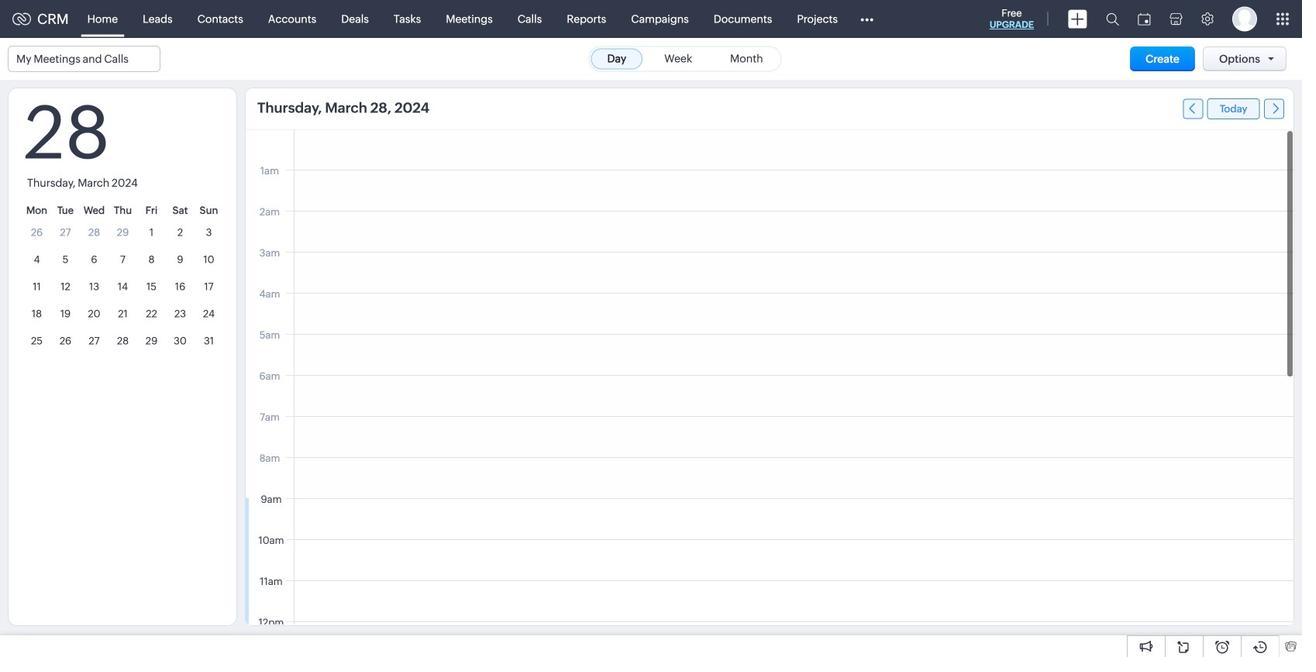 Task type: locate. For each thing, give the bounding box(es) containing it.
search image
[[1106, 12, 1120, 26]]

logo image
[[12, 13, 31, 25]]

search element
[[1097, 0, 1129, 38]]

calendar image
[[1138, 13, 1151, 25]]

profile element
[[1224, 0, 1267, 38]]



Task type: vqa. For each thing, say whether or not it's contained in the screenshot.
Profile element
yes



Task type: describe. For each thing, give the bounding box(es) containing it.
profile image
[[1233, 7, 1258, 31]]

Other Modules field
[[851, 7, 884, 31]]

create menu element
[[1059, 0, 1097, 38]]

create menu image
[[1068, 10, 1088, 28]]



